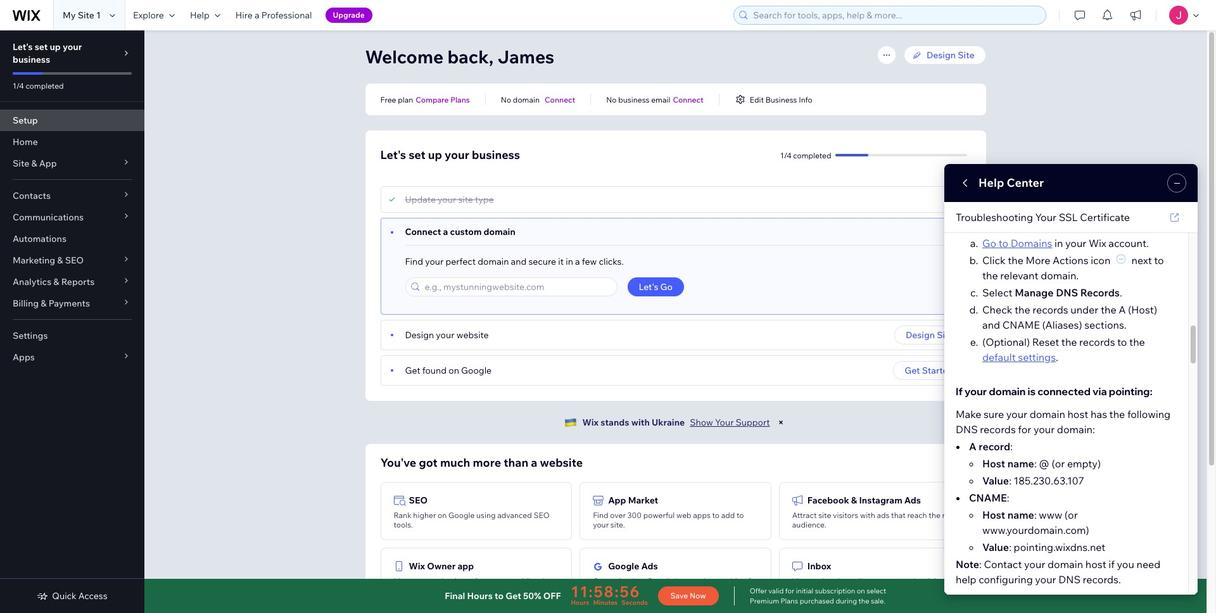 Task type: locate. For each thing, give the bounding box(es) containing it.
hours inside 11:58:56 hours minutes seconds
[[571, 599, 589, 607]]

wix stands with ukraine show your support
[[582, 417, 770, 428]]

0 horizontal spatial up
[[50, 41, 61, 53]]

& down home
[[31, 158, 37, 169]]

2 no from the left
[[606, 95, 617, 104]]

google left using
[[449, 511, 475, 520]]

got
[[419, 455, 438, 470]]

google right found
[[461, 365, 492, 376]]

chat
[[538, 576, 554, 586], [815, 586, 831, 595]]

on right found
[[449, 365, 459, 376]]

11:58:56 hours minutes seconds
[[571, 582, 648, 607]]

1 vertical spatial the
[[859, 597, 869, 606]]

& for marketing
[[57, 255, 63, 266]]

0 horizontal spatial set
[[35, 41, 48, 53]]

mobile,
[[511, 576, 537, 586]]

0 horizontal spatial seo
[[65, 255, 84, 266]]

ads
[[877, 511, 890, 520]]

info
[[799, 95, 812, 104]]

1 horizontal spatial 1/4
[[780, 150, 792, 160]]

website
[[456, 329, 489, 341], [540, 455, 583, 470]]

visitors inside the 'manage your business from your mobile, chat with visitors & more.'
[[410, 586, 436, 595]]

2 horizontal spatial let's
[[639, 281, 658, 293]]

chat inside the 'manage your business from your mobile, chat with visitors & more.'
[[538, 576, 554, 586]]

1 horizontal spatial for
[[785, 587, 794, 595]]

higher
[[413, 511, 436, 520]]

design
[[927, 49, 956, 61], [405, 329, 434, 341], [906, 329, 935, 341]]

marketing & seo
[[13, 255, 84, 266]]

ads up the get noticed on google by people searching for what your business offers.
[[641, 561, 658, 572]]

chat up "purchased"
[[815, 586, 831, 595]]

300
[[627, 511, 642, 520]]

more. inside view and reply to all messages and activity via email, chat & more.
[[839, 586, 859, 595]]

1/4 completed up setup
[[13, 81, 64, 91]]

get left "started"
[[905, 365, 920, 376]]

chat inside view and reply to all messages and activity via email, chat & more.
[[815, 586, 831, 595]]

1 horizontal spatial website
[[540, 455, 583, 470]]

design site inside button
[[906, 329, 954, 341]]

1/4 down the business
[[780, 150, 792, 160]]

your down my
[[63, 41, 82, 53]]

1 no from the left
[[501, 95, 511, 104]]

1 more. from the left
[[444, 586, 464, 595]]

1 horizontal spatial visitors
[[833, 511, 858, 520]]

& inside popup button
[[41, 298, 47, 309]]

design site
[[927, 49, 975, 61], [906, 329, 954, 341]]

set
[[35, 41, 48, 53], [409, 148, 425, 162]]

upgrade button
[[325, 8, 372, 23]]

purchased
[[800, 597, 834, 606]]

chat up the off
[[538, 576, 554, 586]]

wix up manage
[[409, 561, 425, 572]]

plans right compare
[[450, 95, 470, 104]]

& left reports
[[53, 276, 59, 288]]

using
[[476, 511, 496, 520]]

0 vertical spatial site
[[458, 194, 473, 205]]

1 horizontal spatial plans
[[781, 597, 798, 606]]

0 vertical spatial wix
[[582, 417, 599, 428]]

hours left the minutes
[[571, 599, 589, 607]]

2 vertical spatial let's
[[639, 281, 658, 293]]

1 vertical spatial find
[[593, 511, 608, 520]]

0 vertical spatial plans
[[450, 95, 470, 104]]

for up offer
[[748, 576, 758, 586]]

site inside design site button
[[937, 329, 954, 341]]

1 vertical spatial seo
[[409, 495, 428, 506]]

visitors down owner
[[410, 586, 436, 595]]

more. up during
[[839, 586, 859, 595]]

premium
[[750, 597, 779, 606]]

1 horizontal spatial chat
[[815, 586, 831, 595]]

0 horizontal spatial for
[[748, 576, 758, 586]]

& right billing
[[41, 298, 47, 309]]

business up setup
[[13, 54, 50, 65]]

activity
[[917, 576, 943, 586]]

find inside find over 300 powerful web apps to add to your site.
[[593, 511, 608, 520]]

& for billing
[[41, 298, 47, 309]]

get down mobile,
[[506, 590, 521, 602]]

marketing & seo button
[[0, 250, 144, 271]]

& inside 'popup button'
[[31, 158, 37, 169]]

back,
[[448, 46, 494, 68]]

site left type
[[458, 194, 473, 205]]

the inside "attract site visitors with ads that reach the right audience."
[[929, 511, 941, 520]]

to
[[712, 511, 720, 520], [737, 511, 744, 520], [846, 576, 853, 586], [495, 590, 504, 602]]

with left final
[[394, 586, 409, 595]]

billing
[[13, 298, 39, 309]]

compare plans link
[[416, 94, 470, 105]]

connect right email
[[673, 95, 703, 104]]

0 horizontal spatial wix
[[409, 561, 425, 572]]

1 vertical spatial plans
[[781, 597, 798, 606]]

connect link for no business email connect
[[673, 94, 703, 105]]

1 horizontal spatial connect
[[545, 95, 575, 104]]

0 horizontal spatial chat
[[538, 576, 554, 586]]

2 connect link from the left
[[673, 94, 703, 105]]

1 horizontal spatial completed
[[793, 150, 831, 160]]

0 vertical spatial let's set up your business
[[13, 41, 82, 65]]

0 horizontal spatial 1/4
[[13, 81, 24, 91]]

visitors down "facebook"
[[833, 511, 858, 520]]

let's
[[13, 41, 33, 53], [380, 148, 406, 162], [639, 281, 658, 293]]

your inside the get noticed on google by people searching for what your business offers.
[[612, 586, 628, 595]]

get for get started
[[905, 365, 920, 376]]

powerful
[[643, 511, 675, 520]]

final
[[445, 590, 465, 602]]

explore
[[133, 10, 164, 21]]

no down james
[[501, 95, 511, 104]]

0 vertical spatial let's
[[13, 41, 33, 53]]

on right higher
[[438, 511, 447, 520]]

1 horizontal spatial the
[[929, 511, 941, 520]]

facebook & instagram ads
[[807, 495, 921, 506]]

hours for final
[[467, 590, 493, 602]]

1/4 completed inside sidebar element
[[13, 81, 64, 91]]

no domain connect
[[501, 95, 575, 104]]

0 vertical spatial seo
[[65, 255, 84, 266]]

0 horizontal spatial visitors
[[410, 586, 436, 595]]

get started
[[905, 365, 954, 376]]

get noticed on google by people searching for what your business offers.
[[593, 576, 758, 595]]

0 horizontal spatial 1/4 completed
[[13, 81, 64, 91]]

0 horizontal spatial app
[[39, 158, 57, 169]]

& left final
[[438, 586, 443, 595]]

1 vertical spatial ads
[[641, 561, 658, 572]]

google for higher
[[449, 511, 475, 520]]

& inside the 'manage your business from your mobile, chat with visitors & more.'
[[438, 586, 443, 595]]

design inside button
[[906, 329, 935, 341]]

0 horizontal spatial ads
[[641, 561, 658, 572]]

the left sale.
[[859, 597, 869, 606]]

on inside rank higher on google using advanced seo tools.
[[438, 511, 447, 520]]

completed down info
[[793, 150, 831, 160]]

design up "get started" button
[[906, 329, 935, 341]]

let's set up your business down my
[[13, 41, 82, 65]]

google for found
[[461, 365, 492, 376]]

1 vertical spatial website
[[540, 455, 583, 470]]

get inside button
[[905, 365, 920, 376]]

2 horizontal spatial connect
[[673, 95, 703, 104]]

up
[[50, 41, 61, 53], [428, 148, 442, 162]]

1 vertical spatial design site
[[906, 329, 954, 341]]

and left activity at the bottom of the page
[[902, 576, 915, 586]]

your right what
[[612, 586, 628, 595]]

get left found
[[405, 365, 420, 376]]

plans
[[450, 95, 470, 104], [781, 597, 798, 606]]

connect a custom domain
[[405, 226, 515, 238]]

website up get found on google on the left bottom of the page
[[456, 329, 489, 341]]

1 vertical spatial domain
[[484, 226, 515, 238]]

1 horizontal spatial app
[[608, 495, 626, 506]]

0 horizontal spatial website
[[456, 329, 489, 341]]

to left add
[[712, 511, 720, 520]]

the inside offer valid for initial subscription on select premium plans purchased during the sale.
[[859, 597, 869, 606]]

the
[[929, 511, 941, 520], [859, 597, 869, 606]]

1 vertical spatial let's
[[380, 148, 406, 162]]

1 vertical spatial with
[[860, 511, 875, 520]]

find over 300 powerful web apps to add to your site.
[[593, 511, 744, 530]]

0 vertical spatial find
[[405, 256, 423, 267]]

ads up reach on the right
[[904, 495, 921, 506]]

update
[[405, 194, 436, 205]]

business up final
[[442, 576, 473, 586]]

get started button
[[893, 361, 965, 380]]

& right "facebook"
[[851, 495, 857, 506]]

plans down valid
[[781, 597, 798, 606]]

0 vertical spatial 1/4 completed
[[13, 81, 64, 91]]

your left site. at the bottom of page
[[593, 520, 609, 530]]

hours down from
[[467, 590, 493, 602]]

business inside the get noticed on google by people searching for what your business offers.
[[630, 586, 661, 595]]

0 vertical spatial for
[[748, 576, 758, 586]]

2 horizontal spatial with
[[860, 511, 875, 520]]

the left right
[[929, 511, 941, 520]]

1 vertical spatial visitors
[[410, 586, 436, 595]]

0 vertical spatial design site
[[927, 49, 975, 61]]

1 horizontal spatial 1/4 completed
[[780, 150, 831, 160]]

visitors
[[833, 511, 858, 520], [410, 586, 436, 595]]

on for higher
[[438, 511, 447, 520]]

it
[[558, 256, 564, 267]]

& for site
[[31, 158, 37, 169]]

marketing
[[13, 255, 55, 266]]

1 vertical spatial 1/4
[[780, 150, 792, 160]]

a right the hire
[[255, 10, 259, 21]]

0 vertical spatial up
[[50, 41, 61, 53]]

0 vertical spatial with
[[631, 417, 650, 428]]

0 horizontal spatial with
[[394, 586, 409, 595]]

0 horizontal spatial connect
[[405, 226, 441, 238]]

& inside view and reply to all messages and activity via email, chat & more.
[[832, 586, 837, 595]]

business left email
[[618, 95, 650, 104]]

on inside the get noticed on google by people searching for what your business offers.
[[636, 576, 645, 586]]

0 horizontal spatial let's set up your business
[[13, 41, 82, 65]]

& for facebook
[[851, 495, 857, 506]]

hire a professional
[[235, 10, 312, 21]]

1 horizontal spatial hours
[[571, 599, 589, 607]]

valid
[[769, 587, 784, 595]]

0 horizontal spatial let's
[[13, 41, 33, 53]]

a
[[255, 10, 259, 21], [443, 226, 448, 238], [575, 256, 580, 267], [531, 455, 537, 470]]

connect down update
[[405, 226, 441, 238]]

with down facebook & instagram ads
[[860, 511, 875, 520]]

1 vertical spatial for
[[785, 587, 794, 595]]

& up analytics & reports
[[57, 255, 63, 266]]

design your website
[[405, 329, 489, 341]]

wix for wix owner app
[[409, 561, 425, 572]]

what
[[593, 586, 610, 595]]

0 horizontal spatial connect link
[[545, 94, 575, 105]]

0 vertical spatial 1/4
[[13, 81, 24, 91]]

domain for custom
[[484, 226, 515, 238]]

connect down james
[[545, 95, 575, 104]]

site down "facebook"
[[818, 511, 831, 520]]

0 horizontal spatial hours
[[467, 590, 493, 602]]

you've
[[380, 455, 416, 470]]

1 vertical spatial app
[[608, 495, 626, 506]]

& up during
[[832, 586, 837, 595]]

0 vertical spatial visitors
[[833, 511, 858, 520]]

for right valid
[[785, 587, 794, 595]]

domain right perfect
[[478, 256, 509, 267]]

0 horizontal spatial no
[[501, 95, 511, 104]]

wix left stands
[[582, 417, 599, 428]]

1 horizontal spatial more.
[[839, 586, 859, 595]]

1 horizontal spatial let's set up your business
[[380, 148, 520, 162]]

0 horizontal spatial find
[[405, 256, 423, 267]]

get left noticed
[[593, 576, 606, 586]]

1 horizontal spatial site
[[818, 511, 831, 520]]

google left by
[[647, 576, 673, 586]]

business
[[766, 95, 797, 104]]

site
[[78, 10, 94, 21], [958, 49, 975, 61], [13, 158, 29, 169], [937, 329, 954, 341]]

much
[[440, 455, 470, 470]]

a right in
[[575, 256, 580, 267]]

0 vertical spatial app
[[39, 158, 57, 169]]

more.
[[444, 586, 464, 595], [839, 586, 859, 595]]

and up offer valid for initial subscription on select premium plans purchased during the sale.
[[811, 576, 825, 586]]

1 vertical spatial site
[[818, 511, 831, 520]]

0 horizontal spatial the
[[859, 597, 869, 606]]

professional
[[261, 10, 312, 21]]

2 vertical spatial seo
[[534, 511, 550, 520]]

more. down app
[[444, 586, 464, 595]]

0 vertical spatial the
[[929, 511, 941, 520]]

your left perfect
[[425, 256, 444, 267]]

2 horizontal spatial seo
[[534, 511, 550, 520]]

your up update your site type
[[445, 148, 469, 162]]

plans inside offer valid for initial subscription on select premium plans purchased during the sale.
[[781, 597, 798, 606]]

1 vertical spatial up
[[428, 148, 442, 162]]

your inside find over 300 powerful web apps to add to your site.
[[593, 520, 609, 530]]

& for analytics
[[53, 276, 59, 288]]

1 horizontal spatial no
[[606, 95, 617, 104]]

quick access
[[52, 590, 107, 602]]

2 vertical spatial with
[[394, 586, 409, 595]]

0 vertical spatial ads
[[904, 495, 921, 506]]

let's set up your business inside sidebar element
[[13, 41, 82, 65]]

automations link
[[0, 228, 144, 250]]

completed up setup
[[26, 81, 64, 91]]

seo down automations link
[[65, 255, 84, 266]]

design down search for tools, apps, help & more... 'field'
[[927, 49, 956, 61]]

1 connect link from the left
[[545, 94, 575, 105]]

google inside the get noticed on google by people searching for what your business offers.
[[647, 576, 673, 586]]

connect link right email
[[673, 94, 703, 105]]

on for noticed
[[636, 576, 645, 586]]

connect link down james
[[545, 94, 575, 105]]

analytics
[[13, 276, 51, 288]]

1 horizontal spatial connect link
[[673, 94, 703, 105]]

no for no domain connect
[[501, 95, 511, 104]]

let's set up your business up update your site type
[[380, 148, 520, 162]]

seo up higher
[[409, 495, 428, 506]]

0 vertical spatial website
[[456, 329, 489, 341]]

to left all
[[846, 576, 853, 586]]

on down all
[[857, 587, 865, 595]]

business inside the 'manage your business from your mobile, chat with visitors & more.'
[[442, 576, 473, 586]]

1 vertical spatial 1/4 completed
[[780, 150, 831, 160]]

seconds
[[621, 599, 648, 607]]

on inside offer valid for initial subscription on select premium plans purchased during the sale.
[[857, 587, 865, 595]]

a left custom
[[443, 226, 448, 238]]

0 horizontal spatial more.
[[444, 586, 464, 595]]

get
[[405, 365, 420, 376], [905, 365, 920, 376], [593, 576, 606, 586], [506, 590, 521, 602]]

app up 'over' on the right
[[608, 495, 626, 506]]

ads
[[904, 495, 921, 506], [641, 561, 658, 572]]

seo right advanced
[[534, 511, 550, 520]]

2 vertical spatial domain
[[478, 256, 509, 267]]

attract site visitors with ads that reach the right audience.
[[792, 511, 959, 530]]

1 horizontal spatial wix
[[582, 417, 599, 428]]

11:58:56
[[571, 582, 640, 601]]

get inside the get noticed on google by people searching for what your business offers.
[[593, 576, 606, 586]]

secure
[[529, 256, 556, 267]]

site inside design site link
[[958, 49, 975, 61]]

site inside "attract site visitors with ads that reach the right audience."
[[818, 511, 831, 520]]

and
[[511, 256, 527, 267], [811, 576, 825, 586], [902, 576, 915, 586]]

let's inside button
[[639, 281, 658, 293]]

find left 'over' on the right
[[593, 511, 608, 520]]

website right than
[[540, 455, 583, 470]]

app down home link
[[39, 158, 57, 169]]

domain up "find your perfect domain and secure it in a few clicks."
[[484, 226, 515, 238]]

and left 'secure'
[[511, 256, 527, 267]]

business up seconds on the right of page
[[630, 586, 661, 595]]

with inside "attract site visitors with ads that reach the right audience."
[[860, 511, 875, 520]]

reports
[[61, 276, 95, 288]]

setup link
[[0, 110, 144, 131]]

on
[[449, 365, 459, 376], [438, 511, 447, 520], [636, 576, 645, 586], [857, 587, 865, 595]]

find left perfect
[[405, 256, 423, 267]]

domain down james
[[513, 95, 540, 104]]

2 more. from the left
[[839, 586, 859, 595]]

0 vertical spatial set
[[35, 41, 48, 53]]

1 vertical spatial wix
[[409, 561, 425, 572]]

1/4
[[13, 81, 24, 91], [780, 150, 792, 160]]

save now
[[671, 591, 706, 600]]

1/4 completed down info
[[780, 150, 831, 160]]

advanced
[[497, 511, 532, 520]]

no left email
[[606, 95, 617, 104]]

1/4 up setup
[[13, 81, 24, 91]]

with right stands
[[631, 417, 650, 428]]

audience.
[[792, 520, 826, 530]]

email
[[651, 95, 670, 104]]

no
[[501, 95, 511, 104], [606, 95, 617, 104]]

1 horizontal spatial seo
[[409, 495, 428, 506]]

on down google ads
[[636, 576, 645, 586]]

1 horizontal spatial set
[[409, 148, 425, 162]]

1 horizontal spatial find
[[593, 511, 608, 520]]

app inside 'popup button'
[[39, 158, 57, 169]]

in
[[566, 256, 573, 267]]

google inside rank higher on google using advanced seo tools.
[[449, 511, 475, 520]]



Task type: vqa. For each thing, say whether or not it's contained in the screenshot.
Upload File button
no



Task type: describe. For each thing, give the bounding box(es) containing it.
your up get found on google on the left bottom of the page
[[436, 329, 454, 341]]

custom
[[450, 226, 482, 238]]

offer
[[750, 587, 767, 595]]

offer valid for initial subscription on select premium plans purchased during the sale.
[[750, 587, 886, 606]]

1 vertical spatial set
[[409, 148, 425, 162]]

market
[[628, 495, 658, 506]]

site inside site & app 'popup button'
[[13, 158, 29, 169]]

no for no business email connect
[[606, 95, 617, 104]]

facebook
[[807, 495, 849, 506]]

for inside offer valid for initial subscription on select premium plans purchased during the sale.
[[785, 587, 794, 595]]

welcome
[[365, 46, 444, 68]]

now
[[690, 591, 706, 600]]

ukraine
[[652, 417, 685, 428]]

home
[[13, 136, 38, 148]]

1 horizontal spatial and
[[811, 576, 825, 586]]

few
[[582, 256, 597, 267]]

inbox
[[807, 561, 831, 572]]

seo inside marketing & seo dropdown button
[[65, 255, 84, 266]]

select
[[867, 587, 886, 595]]

no business email connect
[[606, 95, 703, 104]]

get for get found on google
[[405, 365, 420, 376]]

apps button
[[0, 346, 144, 368]]

manage
[[394, 576, 422, 586]]

show
[[690, 417, 713, 428]]

1 horizontal spatial let's
[[380, 148, 406, 162]]

find your perfect domain and secure it in a few clicks.
[[405, 256, 624, 267]]

wix owner app
[[409, 561, 474, 572]]

reach
[[907, 511, 927, 520]]

access
[[78, 590, 107, 602]]

help
[[190, 10, 210, 21]]

upgrade
[[333, 10, 365, 20]]

settings
[[13, 330, 48, 341]]

edit
[[750, 95, 764, 104]]

0 horizontal spatial and
[[511, 256, 527, 267]]

free plan compare plans
[[380, 95, 470, 104]]

get found on google
[[405, 365, 492, 376]]

analytics & reports button
[[0, 271, 144, 293]]

set inside "let's set up your business"
[[35, 41, 48, 53]]

during
[[836, 597, 857, 606]]

apps
[[693, 511, 711, 520]]

visitors inside "attract site visitors with ads that reach the right audience."
[[833, 511, 858, 520]]

minutes
[[593, 599, 618, 607]]

reply
[[826, 576, 844, 586]]

go
[[660, 281, 673, 293]]

started
[[922, 365, 954, 376]]

sale.
[[871, 597, 885, 606]]

sidebar element
[[0, 30, 144, 613]]

with inside the 'manage your business from your mobile, chat with visitors & more.'
[[394, 586, 409, 595]]

over
[[610, 511, 626, 520]]

completed inside sidebar element
[[26, 81, 64, 91]]

wix for wix stands with ukraine show your support
[[582, 417, 599, 428]]

communications
[[13, 212, 84, 223]]

design up found
[[405, 329, 434, 341]]

Search for tools, apps, help & more... field
[[749, 6, 1042, 24]]

up inside sidebar element
[[50, 41, 61, 53]]

show your support button
[[690, 417, 770, 428]]

messages
[[865, 576, 900, 586]]

business inside sidebar element
[[13, 54, 50, 65]]

2 horizontal spatial and
[[902, 576, 915, 586]]

compare
[[416, 95, 449, 104]]

0 vertical spatial domain
[[513, 95, 540, 104]]

via
[[945, 576, 955, 586]]

1 horizontal spatial with
[[631, 417, 650, 428]]

your down owner
[[424, 576, 440, 586]]

support
[[736, 417, 770, 428]]

hours for 11:58:56
[[571, 599, 589, 607]]

searching
[[712, 576, 746, 586]]

quick access button
[[37, 590, 107, 602]]

that
[[891, 511, 906, 520]]

my site 1
[[63, 10, 101, 21]]

1 vertical spatial completed
[[793, 150, 831, 160]]

hire a professional link
[[228, 0, 320, 30]]

google up noticed
[[608, 561, 639, 572]]

1 horizontal spatial ads
[[904, 495, 921, 506]]

off
[[543, 590, 561, 602]]

to right add
[[737, 511, 744, 520]]

rank higher on google using advanced seo tools.
[[394, 511, 550, 530]]

stands
[[601, 417, 629, 428]]

0 horizontal spatial plans
[[450, 95, 470, 104]]

let's go
[[639, 281, 673, 293]]

your inside "let's set up your business"
[[63, 41, 82, 53]]

manage your business from your mobile, chat with visitors & more.
[[394, 576, 554, 595]]

all
[[855, 576, 863, 586]]

on for found
[[449, 365, 459, 376]]

domain for perfect
[[478, 256, 509, 267]]

find for find your perfect domain and secure it in a few clicks.
[[405, 256, 423, 267]]

connect link for no domain connect
[[545, 94, 575, 105]]

google ads
[[608, 561, 658, 572]]

hire
[[235, 10, 253, 21]]

for inside the get noticed on google by people searching for what your business offers.
[[748, 576, 758, 586]]

my
[[63, 10, 76, 21]]

get for get noticed on google by people searching for what your business offers.
[[593, 576, 606, 586]]

add
[[721, 511, 735, 520]]

communications button
[[0, 206, 144, 228]]

welcome back, james
[[365, 46, 554, 68]]

1/4 inside sidebar element
[[13, 81, 24, 91]]

email,
[[792, 586, 813, 595]]

0 horizontal spatial site
[[458, 194, 473, 205]]

e.g., mystunningwebsite.com field
[[421, 278, 613, 296]]

a right than
[[531, 455, 537, 470]]

seo inside rank higher on google using advanced seo tools.
[[534, 511, 550, 520]]

web
[[676, 511, 691, 520]]

app market
[[608, 495, 658, 506]]

site & app button
[[0, 153, 144, 174]]

let's inside "let's set up your business"
[[13, 41, 33, 53]]

your up final hours to get 50% off
[[493, 576, 509, 586]]

people
[[685, 576, 710, 586]]

james
[[498, 46, 554, 68]]

offers.
[[662, 586, 685, 595]]

1 horizontal spatial up
[[428, 148, 442, 162]]

you've got much more than a website
[[380, 455, 583, 470]]

initial
[[796, 587, 813, 595]]

google for noticed
[[647, 576, 673, 586]]

1 vertical spatial let's set up your business
[[380, 148, 520, 162]]

more
[[473, 455, 501, 470]]

update your site type
[[405, 194, 494, 205]]

your right update
[[438, 194, 456, 205]]

clicks.
[[599, 256, 624, 267]]

business up type
[[472, 148, 520, 162]]

noticed
[[608, 576, 634, 586]]

by
[[675, 576, 684, 586]]

save now button
[[658, 587, 719, 606]]

more. inside the 'manage your business from your mobile, chat with visitors & more.'
[[444, 586, 464, 595]]

find for find over 300 powerful web apps to add to your site.
[[593, 511, 608, 520]]

subscription
[[815, 587, 855, 595]]

to left 50%
[[495, 590, 504, 602]]

to inside view and reply to all messages and activity via email, chat & more.
[[846, 576, 853, 586]]

payments
[[49, 298, 90, 309]]

right
[[942, 511, 959, 520]]

setup
[[13, 115, 38, 126]]



